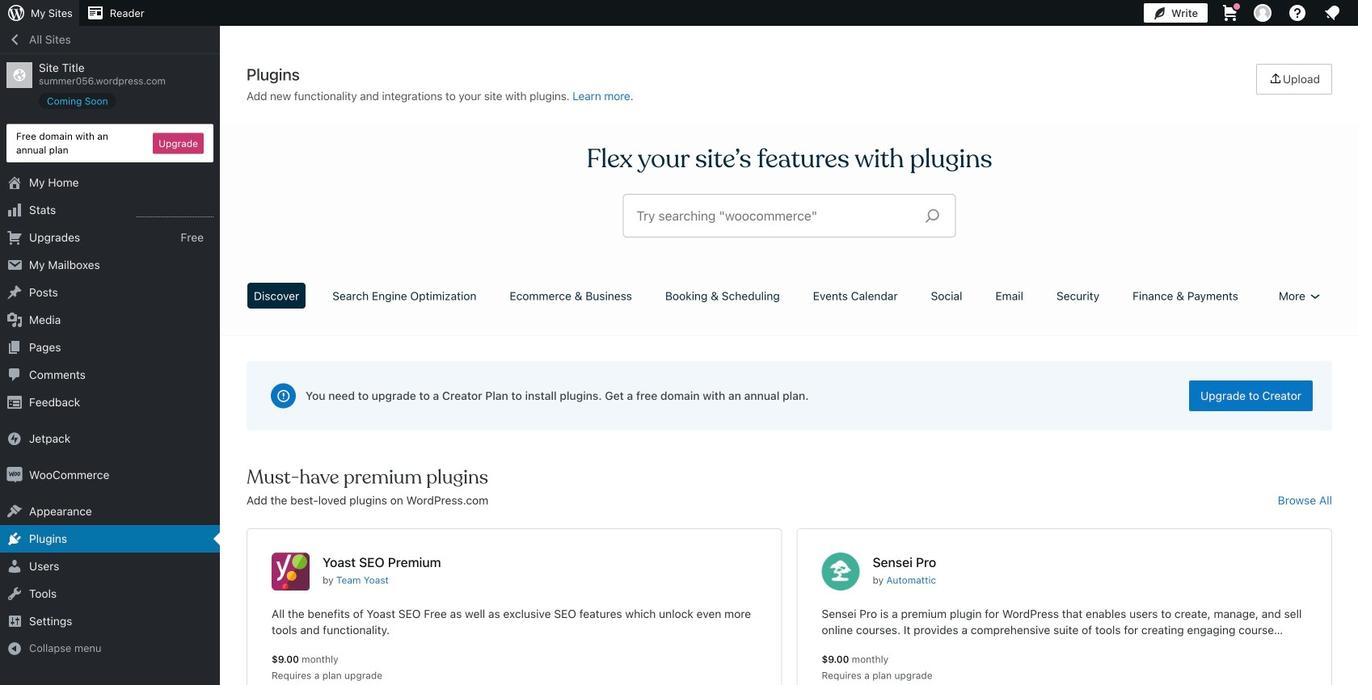 Task type: vqa. For each thing, say whether or not it's contained in the screenshot.
"Toggle menu" image
no



Task type: describe. For each thing, give the bounding box(es) containing it.
1 plugin icon image from the left
[[272, 553, 310, 591]]

my profile image
[[1255, 4, 1272, 22]]

Search search field
[[637, 195, 913, 237]]

2 plugin icon image from the left
[[822, 553, 860, 591]]

open search image
[[913, 205, 953, 227]]

help image
[[1289, 3, 1308, 23]]

highest hourly views 0 image
[[137, 207, 214, 218]]



Task type: locate. For each thing, give the bounding box(es) containing it.
1 horizontal spatial plugin icon image
[[822, 553, 860, 591]]

my shopping cart image
[[1221, 3, 1241, 23]]

main content
[[241, 64, 1339, 686]]

img image
[[6, 431, 23, 447], [6, 468, 23, 484]]

None search field
[[624, 195, 956, 237]]

2 img image from the top
[[6, 468, 23, 484]]

0 horizontal spatial plugin icon image
[[272, 553, 310, 591]]

1 img image from the top
[[6, 431, 23, 447]]

plugin icon image
[[272, 553, 310, 591], [822, 553, 860, 591]]

manage your notifications image
[[1323, 3, 1343, 23]]

0 vertical spatial img image
[[6, 431, 23, 447]]

1 vertical spatial img image
[[6, 468, 23, 484]]



